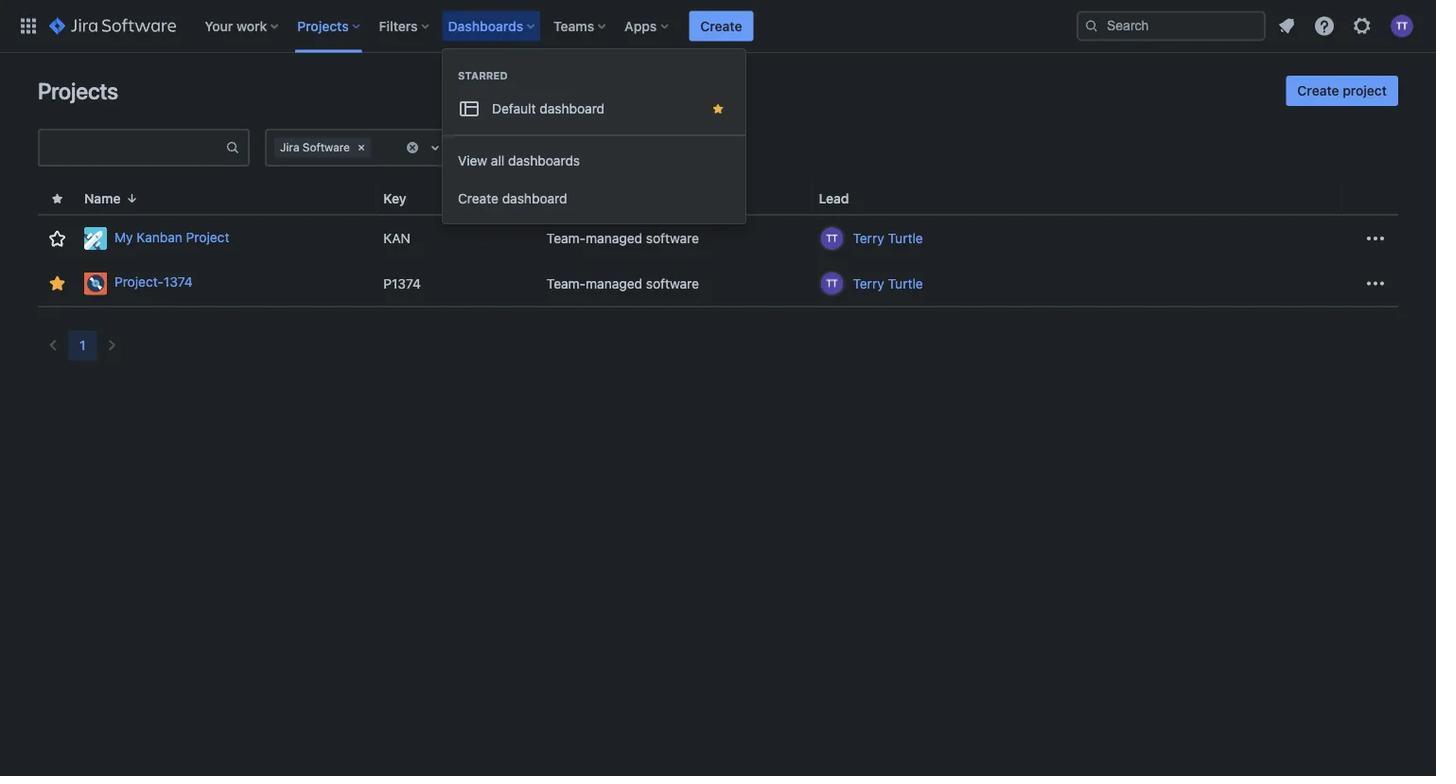 Task type: vqa. For each thing, say whether or not it's contained in the screenshot.
1st Terry from the bottom of the page
yes



Task type: locate. For each thing, give the bounding box(es) containing it.
dashboards
[[448, 18, 524, 34]]

1 terry turtle link from the top
[[853, 229, 923, 248]]

1 turtle from the top
[[888, 230, 923, 246]]

create button
[[689, 11, 754, 41]]

dashboard inside button
[[502, 191, 567, 206]]

1 software from the top
[[646, 230, 699, 246]]

kanban
[[137, 229, 183, 245]]

0 vertical spatial terry turtle
[[853, 230, 923, 246]]

view all dashboards link
[[443, 142, 746, 180]]

create
[[701, 18, 742, 34], [1298, 83, 1340, 98], [458, 191, 499, 206]]

2 managed from the top
[[586, 275, 643, 291]]

1 vertical spatial dashboard
[[502, 191, 567, 206]]

1 vertical spatial turtle
[[888, 275, 923, 291]]

1 terry turtle from the top
[[853, 230, 923, 246]]

software
[[303, 141, 350, 154]]

turtle for p1374
[[888, 275, 923, 291]]

2 terry from the top
[[853, 275, 885, 291]]

all
[[491, 153, 505, 168]]

apps
[[625, 18, 657, 34]]

dashboard down dashboards
[[502, 191, 567, 206]]

1 terry from the top
[[853, 230, 885, 246]]

next image
[[101, 334, 124, 357]]

create inside button
[[458, 191, 499, 206]]

1
[[79, 337, 86, 353]]

1 managed from the top
[[586, 230, 643, 246]]

2 vertical spatial create
[[458, 191, 499, 206]]

dashboard for create dashboard
[[502, 191, 567, 206]]

1 vertical spatial team-
[[547, 275, 586, 291]]

projects down appswitcher icon
[[38, 78, 118, 104]]

notifications image
[[1276, 15, 1298, 37]]

0 vertical spatial dashboard
[[540, 101, 605, 116]]

turtle for kan
[[888, 230, 923, 246]]

1 vertical spatial terry turtle
[[853, 275, 923, 291]]

1 team-managed software from the top
[[547, 230, 699, 246]]

project
[[1343, 83, 1387, 98]]

projects inside "popup button"
[[297, 18, 349, 34]]

2 terry turtle link from the top
[[853, 274, 923, 293]]

key button
[[376, 188, 429, 209]]

2 team-managed software from the top
[[547, 275, 699, 291]]

0 vertical spatial terry
[[853, 230, 885, 246]]

project-
[[114, 274, 164, 290]]

dashboard up view all dashboards link
[[540, 101, 605, 116]]

dashboards button
[[443, 11, 542, 41]]

team-
[[547, 230, 586, 246], [547, 275, 586, 291]]

dashboard image
[[458, 97, 481, 120]]

name
[[84, 191, 121, 206]]

0 vertical spatial team-
[[547, 230, 586, 246]]

software
[[646, 230, 699, 246], [646, 275, 699, 291]]

1 vertical spatial managed
[[586, 275, 643, 291]]

create dashboard button
[[443, 180, 746, 218]]

0 vertical spatial team-managed software
[[547, 230, 699, 246]]

terry turtle link
[[853, 229, 923, 248], [853, 274, 923, 293]]

terry
[[853, 230, 885, 246], [853, 275, 885, 291]]

software for p1374
[[646, 275, 699, 291]]

create project
[[1298, 83, 1387, 98]]

starred
[[458, 70, 508, 82]]

clear image
[[405, 140, 420, 155]]

turtle
[[888, 230, 923, 246], [888, 275, 923, 291]]

2 software from the top
[[646, 275, 699, 291]]

default
[[492, 101, 536, 116]]

1 horizontal spatial projects
[[297, 18, 349, 34]]

work
[[237, 18, 267, 34]]

1 team- from the top
[[547, 230, 586, 246]]

1 vertical spatial projects
[[38, 78, 118, 104]]

your work button
[[199, 11, 286, 41]]

1 horizontal spatial create
[[701, 18, 742, 34]]

projects right work
[[297, 18, 349, 34]]

0 vertical spatial managed
[[586, 230, 643, 246]]

create down view at left top
[[458, 191, 499, 206]]

my
[[114, 229, 133, 245]]

None text field
[[40, 134, 225, 161]]

managed
[[586, 230, 643, 246], [586, 275, 643, 291]]

Search field
[[1077, 11, 1266, 41]]

1 vertical spatial team-managed software
[[547, 275, 699, 291]]

0 vertical spatial projects
[[297, 18, 349, 34]]

appswitcher icon image
[[17, 15, 40, 37]]

jira software image
[[49, 15, 176, 37], [49, 15, 176, 37]]

terry for kan
[[853, 230, 885, 246]]

project
[[186, 229, 229, 245]]

terry turtle link for p1374
[[853, 274, 923, 293]]

2 horizontal spatial create
[[1298, 83, 1340, 98]]

create inside primary element
[[701, 18, 742, 34]]

create left project
[[1298, 83, 1340, 98]]

1 vertical spatial software
[[646, 275, 699, 291]]

key
[[384, 191, 407, 206]]

1374
[[164, 274, 193, 290]]

your profile and settings image
[[1391, 15, 1414, 37]]

your work
[[205, 18, 267, 34]]

default dashboard link
[[443, 89, 746, 129]]

create dashboard
[[458, 191, 567, 206]]

dashboard
[[540, 101, 605, 116], [502, 191, 567, 206]]

projects
[[297, 18, 349, 34], [38, 78, 118, 104]]

0 vertical spatial software
[[646, 230, 699, 246]]

previous image
[[42, 334, 64, 357]]

my kanban project
[[114, 229, 229, 245]]

create right the apps dropdown button
[[701, 18, 742, 34]]

None text field
[[375, 138, 378, 157]]

managed for kan
[[586, 230, 643, 246]]

0 vertical spatial create
[[701, 18, 742, 34]]

0 vertical spatial turtle
[[888, 230, 923, 246]]

more image
[[1365, 272, 1387, 295]]

2 terry turtle from the top
[[853, 275, 923, 291]]

view
[[458, 153, 488, 168]]

create project button
[[1287, 76, 1399, 106]]

star project-1374 image
[[46, 272, 69, 295]]

terry turtle
[[853, 230, 923, 246], [853, 275, 923, 291]]

team- for kan
[[547, 230, 586, 246]]

0 horizontal spatial create
[[458, 191, 499, 206]]

star my kanban project image
[[46, 227, 69, 250]]

banner
[[0, 0, 1437, 53]]

team-managed software
[[547, 230, 699, 246], [547, 275, 699, 291]]

2 turtle from the top
[[888, 275, 923, 291]]

2 team- from the top
[[547, 275, 586, 291]]

managed for p1374
[[586, 275, 643, 291]]

filters
[[379, 18, 418, 34]]

1 vertical spatial terry
[[853, 275, 885, 291]]

1 vertical spatial terry turtle link
[[853, 274, 923, 293]]

terry turtle for p1374
[[853, 275, 923, 291]]

teams button
[[548, 11, 613, 41]]

0 vertical spatial terry turtle link
[[853, 229, 923, 248]]

1 vertical spatial create
[[1298, 83, 1340, 98]]

apps button
[[619, 11, 676, 41]]



Task type: describe. For each thing, give the bounding box(es) containing it.
help image
[[1314, 15, 1336, 37]]

kan
[[384, 230, 411, 246]]

software for kan
[[646, 230, 699, 246]]

settings image
[[1351, 15, 1374, 37]]

star default dashboard image
[[711, 101, 726, 116]]

open image
[[424, 136, 447, 159]]

primary element
[[11, 0, 1077, 53]]

1 button
[[68, 330, 97, 361]]

0 horizontal spatial projects
[[38, 78, 118, 104]]

teams
[[554, 18, 595, 34]]

dashboards
[[508, 153, 580, 168]]

team-managed software for p1374
[[547, 275, 699, 291]]

banner containing your work
[[0, 0, 1437, 53]]

terry for p1374
[[853, 275, 885, 291]]

terry turtle link for kan
[[853, 229, 923, 248]]

name button
[[77, 188, 147, 209]]

terry turtle for kan
[[853, 230, 923, 246]]

default dashboard
[[492, 101, 605, 116]]

type
[[547, 191, 578, 206]]

team-managed software for kan
[[547, 230, 699, 246]]

project-1374
[[114, 274, 193, 290]]

jira
[[280, 141, 300, 154]]

search image
[[1085, 18, 1100, 34]]

view all dashboards
[[458, 153, 580, 168]]

clear image
[[354, 140, 369, 155]]

p1374
[[384, 275, 421, 291]]

jira software
[[280, 141, 350, 154]]

lead
[[819, 191, 849, 206]]

filters button
[[373, 11, 437, 41]]

dashboard for default dashboard
[[540, 101, 605, 116]]

my kanban project link
[[84, 227, 368, 250]]

project-1374 link
[[84, 272, 368, 295]]

create for create
[[701, 18, 742, 34]]

team- for p1374
[[547, 275, 586, 291]]

create for create project
[[1298, 83, 1340, 98]]

lead button
[[812, 188, 872, 209]]

create for create dashboard
[[458, 191, 499, 206]]

your
[[205, 18, 233, 34]]

projects button
[[292, 11, 368, 41]]

more image
[[1365, 227, 1387, 250]]



